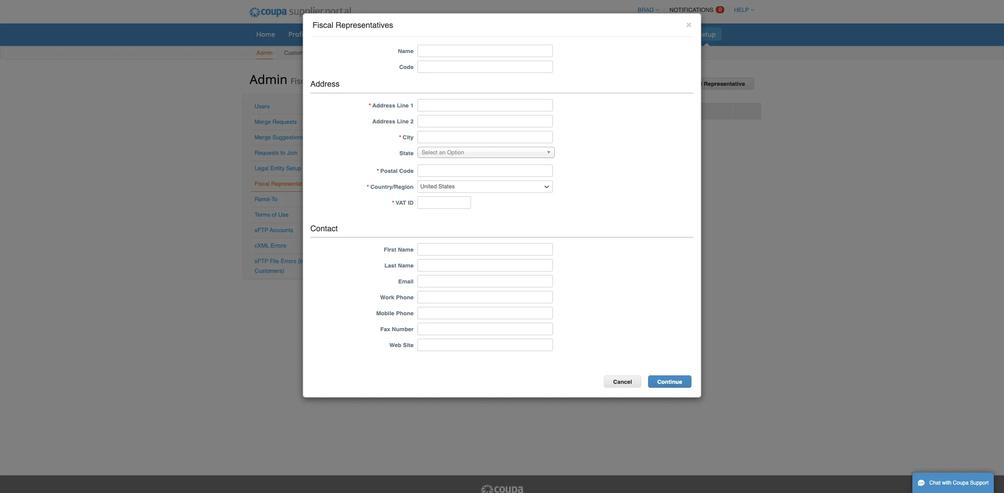 Task type: describe. For each thing, give the bounding box(es) containing it.
performance
[[565, 30, 606, 39]]

merge suggestions
[[255, 134, 304, 141]]

users
[[255, 103, 270, 110]]

1 vertical spatial fiscal representatives
[[255, 181, 313, 187]]

number
[[392, 327, 414, 333]]

work
[[380, 295, 394, 301]]

* postal code
[[377, 168, 414, 174]]

fiscal down legal at top
[[255, 181, 270, 187]]

merge requests
[[255, 119, 297, 125]]

admin link
[[256, 48, 273, 59]]

catalogs
[[497, 30, 523, 39]]

tax id
[[506, 108, 523, 114]]

representative
[[704, 81, 745, 87]]

0 vertical spatial errors
[[271, 243, 286, 249]]

chat
[[930, 480, 941, 487]]

Email text field
[[418, 276, 553, 288]]

address line 2
[[372, 118, 414, 125]]

merge suggestions link
[[255, 134, 304, 141]]

First Name text field
[[418, 244, 553, 256]]

with
[[942, 480, 952, 487]]

1
[[410, 102, 414, 109]]

* country/region
[[367, 184, 414, 190]]

1 horizontal spatial id
[[518, 108, 523, 114]]

cxml errors link
[[255, 243, 286, 249]]

1 vertical spatial requests
[[255, 150, 279, 156]]

add fiscal representative link
[[664, 77, 755, 90]]

Mobile Phone text field
[[418, 307, 553, 320]]

admin fiscal representatives
[[250, 71, 373, 88]]

invoices
[[458, 30, 483, 39]]

business
[[536, 30, 564, 39]]

sftp accounts link
[[255, 227, 293, 234]]

customers)
[[255, 268, 284, 275]]

legal entity setup link
[[255, 165, 301, 172]]

Fax Number text field
[[418, 323, 553, 336]]

2 vertical spatial representatives
[[271, 181, 313, 187]]

option
[[447, 149, 464, 156]]

users link
[[255, 103, 270, 110]]

remit-to link
[[255, 196, 278, 203]]

remit-to
[[255, 196, 278, 203]]

* for * country/region
[[367, 184, 369, 190]]

continue button
[[648, 376, 692, 389]]

terms of use
[[255, 212, 289, 218]]

asn
[[432, 30, 445, 39]]

customer
[[284, 50, 309, 56]]

fiscal inside admin fiscal representatives
[[291, 76, 311, 86]]

name for first name
[[398, 247, 414, 253]]

an
[[439, 149, 446, 156]]

business performance link
[[530, 27, 611, 41]]

use
[[278, 212, 289, 218]]

× button
[[686, 19, 692, 30]]

city
[[403, 134, 414, 141]]

profile
[[288, 30, 309, 39]]

orders link
[[316, 27, 349, 41]]

web site
[[389, 342, 414, 349]]

phone for mobile phone
[[396, 311, 414, 317]]

address for address
[[310, 79, 340, 88]]

entity
[[270, 165, 285, 172]]

web
[[389, 342, 402, 349]]

fax number
[[380, 327, 414, 333]]

0 horizontal spatial id
[[408, 200, 414, 206]]

requests to join
[[255, 150, 298, 156]]

* for * city
[[399, 134, 401, 141]]

sourcing link
[[613, 27, 652, 41]]

0 vertical spatial fiscal representatives
[[313, 20, 393, 30]]

join
[[287, 150, 298, 156]]

legal
[[255, 165, 269, 172]]

first name
[[384, 247, 414, 253]]

fiscal right profile
[[313, 20, 333, 30]]

select an option
[[422, 149, 464, 156]]

mobile
[[376, 311, 394, 317]]

work phone
[[380, 295, 414, 301]]

* for * vat id
[[392, 200, 394, 206]]

2
[[410, 118, 414, 125]]

setup inside setup 'link'
[[698, 30, 716, 39]]

suggestions
[[273, 134, 304, 141]]

legal entity setup
[[255, 165, 301, 172]]

1 code from the top
[[399, 64, 414, 70]]

1 name from the top
[[398, 48, 414, 54]]

* for * postal code
[[377, 168, 379, 174]]

* city
[[399, 134, 414, 141]]

Code text field
[[418, 61, 553, 73]]

merge for merge suggestions
[[255, 134, 271, 141]]

contact
[[310, 224, 338, 233]]

tax
[[506, 108, 516, 114]]

sftp file errors (to customers)
[[255, 258, 305, 275]]

select an option link
[[418, 147, 555, 158]]

0 vertical spatial requests
[[273, 119, 297, 125]]

(to
[[298, 258, 305, 265]]

cancel button
[[604, 376, 642, 389]]

catalogs link
[[491, 27, 529, 41]]

business performance
[[536, 30, 606, 39]]



Task type: vqa. For each thing, say whether or not it's contained in the screenshot.
× button
yes



Task type: locate. For each thing, give the bounding box(es) containing it.
postal
[[380, 168, 398, 174]]

asn link
[[426, 27, 451, 41]]

3 name from the top
[[398, 263, 414, 269]]

1 vertical spatial setup
[[311, 50, 326, 56]]

vat
[[396, 200, 406, 206]]

line
[[397, 102, 409, 109], [397, 118, 409, 125]]

errors down accounts
[[271, 243, 286, 249]]

id right vat
[[408, 200, 414, 206]]

of
[[272, 212, 277, 218]]

2 vertical spatial address
[[372, 118, 395, 125]]

customer setup link
[[284, 48, 326, 59]]

None text field
[[418, 131, 553, 143], [418, 165, 553, 177], [418, 196, 471, 209], [418, 131, 553, 143], [418, 165, 553, 177], [418, 196, 471, 209]]

fiscal representatives link
[[255, 181, 313, 187]]

0 horizontal spatial coupa supplier portal image
[[243, 1, 357, 23]]

requests left "to"
[[255, 150, 279, 156]]

address
[[310, 79, 340, 88], [372, 102, 395, 109], [372, 118, 395, 125]]

chat with coupa support
[[930, 480, 989, 487]]

name right the last
[[398, 263, 414, 269]]

sftp inside sftp file errors (to customers)
[[255, 258, 268, 265]]

1 sftp from the top
[[255, 227, 268, 234]]

to
[[281, 150, 285, 156]]

id
[[518, 108, 523, 114], [408, 200, 414, 206]]

setup inside customer setup link
[[311, 50, 326, 56]]

coupa
[[953, 480, 969, 487]]

0 vertical spatial sftp
[[255, 227, 268, 234]]

home
[[256, 30, 275, 39]]

code down sheets
[[399, 64, 414, 70]]

code
[[399, 64, 414, 70], [399, 168, 414, 174]]

name for last name
[[398, 263, 414, 269]]

address down * address line 1
[[372, 118, 395, 125]]

2 vertical spatial name
[[398, 263, 414, 269]]

merge down merge requests link
[[255, 134, 271, 141]]

state
[[400, 150, 414, 157]]

1 vertical spatial code
[[399, 168, 414, 174]]

Address Line 2 text field
[[418, 115, 553, 127]]

file
[[270, 258, 279, 265]]

1 vertical spatial country/region
[[370, 184, 414, 190]]

Web Site text field
[[418, 339, 553, 352]]

admin down admin link
[[250, 71, 287, 88]]

service/time
[[357, 30, 396, 39]]

0 vertical spatial setup
[[698, 30, 716, 39]]

0 vertical spatial admin
[[256, 50, 273, 56]]

sftp accounts
[[255, 227, 293, 234]]

1 vertical spatial coupa supplier portal image
[[480, 485, 524, 494]]

name right first
[[398, 247, 414, 253]]

last
[[385, 263, 396, 269]]

invoices link
[[452, 27, 489, 41]]

0 vertical spatial code
[[399, 64, 414, 70]]

1 vertical spatial id
[[408, 200, 414, 206]]

setup link
[[692, 27, 722, 41]]

home link
[[251, 27, 281, 41]]

fiscal
[[313, 20, 333, 30], [291, 76, 311, 86], [686, 81, 702, 87], [255, 181, 270, 187]]

to
[[272, 196, 278, 203]]

phone down email
[[396, 295, 414, 301]]

1 vertical spatial address
[[372, 102, 395, 109]]

admin for admin
[[256, 50, 273, 56]]

setup right ×
[[698, 30, 716, 39]]

Name text field
[[418, 45, 553, 57]]

None text field
[[418, 99, 553, 111]]

1 vertical spatial errors
[[281, 258, 296, 265]]

1 vertical spatial sftp
[[255, 258, 268, 265]]

1 line from the top
[[397, 102, 409, 109]]

0 vertical spatial representatives
[[336, 20, 393, 30]]

add-ons link
[[653, 27, 691, 41]]

setup
[[698, 30, 716, 39], [311, 50, 326, 56], [286, 165, 301, 172]]

country/region
[[399, 108, 442, 114], [370, 184, 414, 190]]

2 horizontal spatial setup
[[698, 30, 716, 39]]

1 horizontal spatial coupa supplier portal image
[[480, 485, 524, 494]]

phone for work phone
[[396, 295, 414, 301]]

cxml
[[255, 243, 269, 249]]

0 vertical spatial merge
[[255, 119, 271, 125]]

0 vertical spatial line
[[397, 102, 409, 109]]

sftp for sftp file errors (to customers)
[[255, 258, 268, 265]]

name
[[398, 48, 414, 54], [398, 247, 414, 253], [398, 263, 414, 269]]

sourcing
[[619, 30, 646, 39]]

1 horizontal spatial setup
[[311, 50, 326, 56]]

errors
[[271, 243, 286, 249], [281, 258, 296, 265]]

add
[[673, 81, 684, 87]]

2 code from the top
[[399, 168, 414, 174]]

errors left '(to'
[[281, 258, 296, 265]]

errors inside sftp file errors (to customers)
[[281, 258, 296, 265]]

merge down users link
[[255, 119, 271, 125]]

2 name from the top
[[398, 247, 414, 253]]

chat with coupa support button
[[913, 473, 994, 494]]

requests to join link
[[255, 150, 298, 156]]

code right 'postal'
[[399, 168, 414, 174]]

service/time sheets link
[[351, 27, 425, 41]]

0 vertical spatial name
[[398, 48, 414, 54]]

address for address line 2
[[372, 118, 395, 125]]

* for * address line 1
[[369, 102, 371, 109]]

accounts
[[270, 227, 293, 234]]

add fiscal representative
[[673, 81, 745, 87]]

orders
[[322, 30, 343, 39]]

admin down home link
[[256, 50, 273, 56]]

cxml errors
[[255, 243, 286, 249]]

fiscal right add
[[686, 81, 702, 87]]

Last Name text field
[[418, 260, 553, 272]]

1 phone from the top
[[396, 295, 414, 301]]

sftp file errors (to customers) link
[[255, 258, 305, 275]]

merge requests link
[[255, 119, 297, 125]]

sftp for sftp accounts
[[255, 227, 268, 234]]

requests
[[273, 119, 297, 125], [255, 150, 279, 156]]

continue
[[657, 379, 682, 386]]

fax
[[380, 327, 390, 333]]

remit-
[[255, 196, 272, 203]]

1 vertical spatial name
[[398, 247, 414, 253]]

site
[[403, 342, 414, 349]]

ons
[[674, 30, 685, 39]]

2 phone from the top
[[396, 311, 414, 317]]

name down sheets
[[398, 48, 414, 54]]

0 vertical spatial phone
[[396, 295, 414, 301]]

0 vertical spatial coupa supplier portal image
[[243, 1, 357, 23]]

email
[[398, 279, 414, 285]]

1 vertical spatial merge
[[255, 134, 271, 141]]

setup right customer
[[311, 50, 326, 56]]

requests up suggestions
[[273, 119, 297, 125]]

2 vertical spatial setup
[[286, 165, 301, 172]]

sftp up cxml
[[255, 227, 268, 234]]

2 line from the top
[[397, 118, 409, 125]]

1 vertical spatial representatives
[[313, 76, 373, 86]]

terms
[[255, 212, 270, 218]]

1 merge from the top
[[255, 119, 271, 125]]

address up address line 2
[[372, 102, 395, 109]]

mobile phone
[[376, 311, 414, 317]]

0 vertical spatial country/region
[[399, 108, 442, 114]]

0 horizontal spatial setup
[[286, 165, 301, 172]]

1 vertical spatial phone
[[396, 311, 414, 317]]

none
[[336, 95, 351, 102]]

coupa supplier portal image
[[243, 1, 357, 23], [480, 485, 524, 494]]

country/region up 2
[[399, 108, 442, 114]]

last name
[[385, 263, 414, 269]]

admin for admin fiscal representatives
[[250, 71, 287, 88]]

select
[[422, 149, 438, 156]]

terms of use link
[[255, 212, 289, 218]]

0 vertical spatial address
[[310, 79, 340, 88]]

address up none
[[310, 79, 340, 88]]

2 merge from the top
[[255, 134, 271, 141]]

support
[[970, 480, 989, 487]]

setup down join
[[286, 165, 301, 172]]

fiscal down customer setup link
[[291, 76, 311, 86]]

first
[[384, 247, 396, 253]]

merge for merge requests
[[255, 119, 271, 125]]

line left 2
[[397, 118, 409, 125]]

representatives
[[336, 20, 393, 30], [313, 76, 373, 86], [271, 181, 313, 187]]

0 vertical spatial id
[[518, 108, 523, 114]]

id right tax
[[518, 108, 523, 114]]

cancel
[[613, 379, 632, 386]]

profile link
[[283, 27, 314, 41]]

sheets
[[398, 30, 419, 39]]

admin inside admin link
[[256, 50, 273, 56]]

×
[[686, 19, 692, 30]]

* vat id
[[392, 200, 414, 206]]

admin
[[256, 50, 273, 56], [250, 71, 287, 88]]

sftp up customers)
[[255, 258, 268, 265]]

representatives inside admin fiscal representatives
[[313, 76, 373, 86]]

phone up number
[[396, 311, 414, 317]]

line left 1
[[397, 102, 409, 109]]

1 vertical spatial line
[[397, 118, 409, 125]]

Work Phone text field
[[418, 292, 553, 304]]

1 vertical spatial admin
[[250, 71, 287, 88]]

country/region down 'postal'
[[370, 184, 414, 190]]

2 sftp from the top
[[255, 258, 268, 265]]



